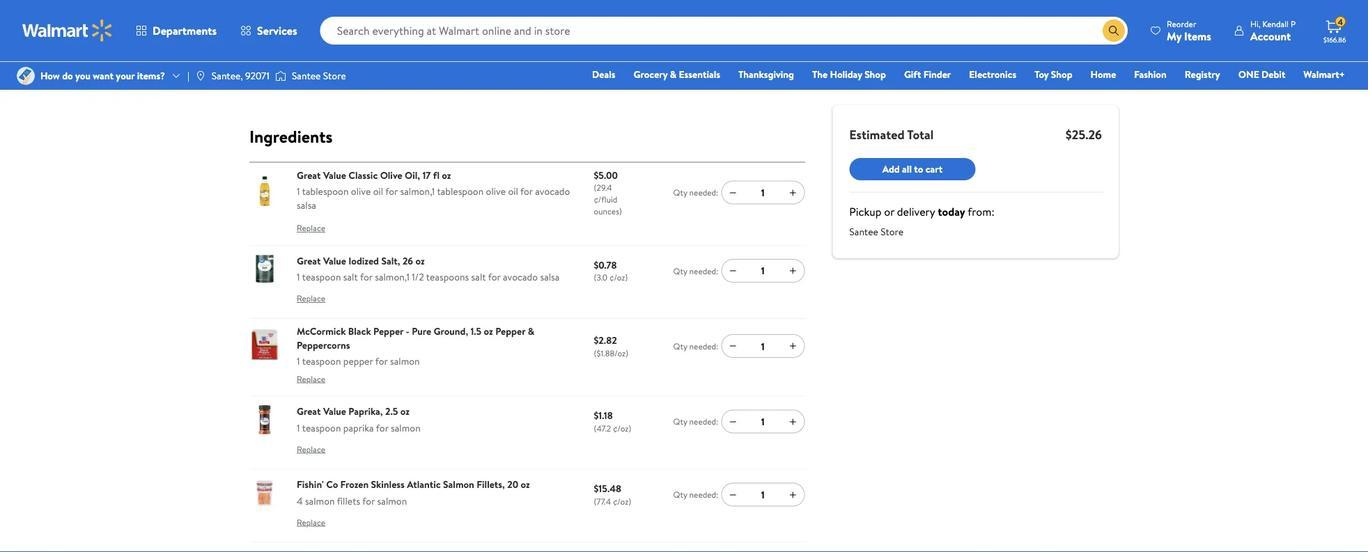 Task type: vqa. For each thing, say whether or not it's contained in the screenshot.


Task type: describe. For each thing, give the bounding box(es) containing it.
1 oil from the left
[[373, 184, 383, 198]]

fillets
[[337, 494, 360, 508]]

ounces)
[[594, 205, 622, 217]]

0 vertical spatial &
[[670, 68, 676, 81]]

qty for $0.78
[[673, 265, 687, 277]]

one debit link
[[1232, 67, 1292, 82]]

oz inside "great value paprika, 2.5 oz 1 teaspoon paprika for salmon"
[[400, 405, 410, 418]]

frozen
[[340, 478, 369, 491]]

estimated total
[[849, 126, 934, 143]]

teaspoons
[[426, 270, 469, 284]]

avocado inside great value classic olive oil, 17 fl oz 1 tablespoon olive oil for salmon,1 tablespoon olive oil for avocado salsa
[[535, 184, 570, 198]]

fashion
[[1134, 68, 1167, 81]]

2 shop from the left
[[1051, 68, 1072, 81]]

grocery
[[634, 68, 668, 81]]

$15.48 (77.4 ¢/oz)
[[594, 482, 631, 507]]

value for paprika,
[[323, 405, 346, 418]]

$25.26
[[1066, 126, 1102, 143]]

replace button for 1 tablespoon olive oil for salmon,1 tablespoon olive oil for avocado salsa
[[297, 217, 325, 239]]

|
[[187, 69, 189, 83]]

$0.78
[[594, 258, 617, 272]]

hi,
[[1250, 18, 1260, 30]]

$5.00
[[594, 168, 618, 182]]

time for 40
[[865, 17, 881, 29]]

needed: for $2.82
[[689, 340, 718, 352]]

fishin' co frozen skinless atlantic salmon fillets, 20 oz image
[[249, 478, 280, 509]]

fashion link
[[1128, 67, 1173, 82]]

store inside 'pickup or delivery today from: santee store'
[[881, 225, 904, 239]]

qty for $2.82
[[673, 340, 687, 352]]

black
[[348, 324, 371, 338]]

cook time 5 mins
[[990, 17, 1038, 50]]

add all to cart button
[[849, 158, 976, 180]]

needed: for $1.18
[[689, 416, 718, 428]]

2 salt from the left
[[471, 270, 486, 284]]

increase quantity great value classic olive oil, 17 fl oz-count, current quantity 1 image
[[787, 187, 798, 198]]

search icon image
[[1108, 25, 1119, 36]]

replace inside $5.00 (29.4 ¢/fluid ounces) replace
[[297, 222, 325, 234]]

($1.88/oz)
[[594, 347, 628, 359]]

¢/oz) for $15.48
[[613, 496, 631, 507]]

do
[[62, 69, 73, 83]]

atlantic
[[407, 478, 441, 491]]

for inside mccormick black pepper - pure ground, 1.5 oz pepper & peppercorns 1 teaspoon pepper for salmon
[[375, 354, 388, 368]]

1 pepper from the left
[[373, 324, 403, 338]]

1 salt from the left
[[343, 270, 358, 284]]

mccormick
[[297, 324, 346, 338]]

$2.82 ($1.88/oz)
[[594, 334, 628, 359]]

teaspoon inside 'great value iodized salt, 26 oz 1 teaspoon salt for salmon,1 1/2 teaspoons salt for avocado salsa'
[[302, 270, 341, 284]]

salsa inside great value classic olive oil, 17 fl oz 1 tablespoon olive oil for salmon,1 tablespoon olive oil for avocado salsa
[[297, 198, 316, 212]]

great value classic olive oil, 17 fl oz link
[[297, 168, 451, 182]]

time for 5
[[1012, 17, 1028, 29]]

registry link
[[1178, 67, 1226, 82]]

2 pepper from the left
[[495, 324, 525, 338]]

pure
[[412, 324, 431, 338]]

0 vertical spatial store
[[323, 69, 346, 83]]

walmart+
[[1303, 68, 1345, 81]]

finder
[[923, 68, 951, 81]]

needed: for $0.78
[[689, 265, 718, 277]]

oz inside great value classic olive oil, 17 fl oz 1 tablespoon olive oil for salmon,1 tablespoon olive oil for avocado salsa
[[442, 168, 451, 182]]

replace for great value iodized salt, 26 oz
[[297, 293, 325, 305]]

my
[[1167, 28, 1182, 44]]

today
[[938, 204, 965, 219]]

great value paprika, 2.5 oz link
[[297, 405, 410, 418]]

1/2
[[412, 270, 424, 284]]

iodized
[[348, 254, 379, 268]]

5
[[990, 27, 1000, 50]]

your
[[116, 69, 135, 83]]

paprika
[[343, 421, 374, 435]]

increase quantity great value iodized salt, 26 oz-count, current quantity 1 image
[[787, 265, 798, 276]]

 image for how do you want your items?
[[17, 67, 35, 85]]

want
[[93, 69, 114, 83]]

home
[[1091, 68, 1116, 81]]

qty needed: for $0.78
[[673, 265, 718, 277]]

salt,
[[381, 254, 400, 268]]

qty needed: for $1.18
[[673, 416, 718, 428]]

gift
[[904, 68, 921, 81]]

delivery
[[897, 204, 935, 219]]

salmon inside mccormick black pepper - pure ground, 1.5 oz pepper & peppercorns 1 teaspoon pepper for salmon
[[390, 354, 420, 368]]

for inside "great value paprika, 2.5 oz 1 teaspoon paprika for salmon"
[[376, 421, 388, 435]]

1 inside great value classic olive oil, 17 fl oz 1 tablespoon olive oil for salmon,1 tablespoon olive oil for avocado salsa
[[297, 184, 300, 198]]

santee,
[[212, 69, 243, 83]]

1 inside mccormick black pepper - pure ground, 1.5 oz pepper & peppercorns 1 teaspoon pepper for salmon
[[297, 354, 300, 368]]

& inside mccormick black pepper - pure ground, 1.5 oz pepper & peppercorns 1 teaspoon pepper for salmon
[[528, 324, 534, 338]]

¢/oz) for $1.18
[[613, 423, 631, 434]]

$0.78 (3.0 ¢/oz)
[[594, 258, 628, 284]]

mins for 40 mins
[[870, 27, 904, 50]]

fishin' co frozen skinless atlantic salmon fillets, 20 oz link
[[297, 478, 530, 491]]

you
[[75, 69, 90, 83]]

p
[[1291, 18, 1296, 30]]

total
[[907, 126, 934, 143]]

1 olive from the left
[[351, 184, 371, 198]]

hi, kendall p account
[[1250, 18, 1296, 44]]

one
[[1238, 68, 1259, 81]]

1 right decrease quantity great value paprika, 2.5 oz-count, current quantity 1 image on the bottom right
[[761, 415, 765, 428]]

1 right decrease quantity great value iodized salt, 26 oz-count, current quantity 1 icon
[[761, 264, 765, 278]]

$2.82
[[594, 334, 617, 347]]

0 vertical spatial 4
[[1338, 16, 1343, 28]]

salmon inside "great value paprika, 2.5 oz 1 teaspoon paprika for salmon"
[[391, 421, 421, 435]]

items
[[1184, 28, 1211, 44]]

replace for great value paprika, 2.5 oz
[[297, 443, 325, 455]]

$166.86
[[1323, 35, 1346, 44]]

salmon,1 inside 'great value iodized salt, 26 oz 1 teaspoon salt for salmon,1 1/2 teaspoons salt for avocado salsa'
[[375, 270, 410, 284]]

decrease quantity fishin' co frozen skinless atlantic salmon fillets, 20 oz-count, current quantity 1 image
[[727, 489, 739, 500]]

all
[[902, 162, 912, 176]]

to
[[914, 162, 923, 176]]

1 right decrease quantity mccormick black pepper - pure ground, 1.5 oz pepper & peppercorns-count, current quantity 1 image
[[761, 339, 765, 353]]

2.5
[[385, 405, 398, 418]]

deals link
[[586, 67, 622, 82]]

the holiday shop link
[[806, 67, 892, 82]]

walmart image
[[22, 20, 113, 42]]

gift finder
[[904, 68, 951, 81]]

salmon down skinless
[[377, 494, 407, 508]]

oil,
[[405, 168, 420, 182]]

great value paprika, 2.5 oz image
[[249, 405, 280, 435]]

20
[[507, 478, 518, 491]]

1 left 'increase quantity fishin' co frozen skinless atlantic salmon fillets, 20 oz-count, current quantity 1' icon
[[761, 488, 765, 502]]

$1.18 (47.2 ¢/oz)
[[594, 409, 631, 434]]

services
[[257, 23, 297, 38]]

1 right decrease quantity great value classic olive oil, 17 fl oz-count, current quantity 1 icon
[[761, 186, 765, 199]]

gift finder link
[[898, 67, 957, 82]]

Search search field
[[320, 17, 1128, 45]]

oz inside fishin' co frozen skinless atlantic salmon fillets, 20 oz 4 salmon fillets for salmon
[[521, 478, 530, 491]]

paprika,
[[348, 405, 383, 418]]

$1.18
[[594, 409, 613, 423]]

$5.00 (29.4 ¢/fluid ounces) replace
[[297, 168, 622, 234]]

replace for mccormick black pepper - pure ground, 1.5 oz pepper & peppercorns
[[297, 373, 325, 385]]

oz inside 'great value iodized salt, 26 oz 1 teaspoon salt for salmon,1 1/2 teaspoons salt for avocado salsa'
[[415, 254, 425, 268]]



Task type: locate. For each thing, give the bounding box(es) containing it.
1 horizontal spatial store
[[881, 225, 904, 239]]

tablespoon down fl
[[437, 184, 484, 198]]

1 vertical spatial 4
[[297, 494, 303, 508]]

1 horizontal spatial tablespoon
[[437, 184, 484, 198]]

avocado inside 'great value iodized salt, 26 oz 1 teaspoon salt for salmon,1 1/2 teaspoons salt for avocado salsa'
[[503, 270, 538, 284]]

oz right 26
[[415, 254, 425, 268]]

4 qty needed: from the top
[[673, 416, 718, 428]]

1 vertical spatial great
[[297, 254, 321, 268]]

5 replace from the top
[[297, 517, 325, 528]]

santee right 92071
[[292, 69, 321, 83]]

1 right great value iodized salt, 26 oz icon
[[297, 270, 300, 284]]

salmon,1 down oil,
[[400, 184, 435, 198]]

santee, 92071
[[212, 69, 270, 83]]

 image
[[275, 69, 286, 83]]

needed: left decrease quantity great value classic olive oil, 17 fl oz-count, current quantity 1 icon
[[689, 187, 718, 199]]

 image left how
[[17, 67, 35, 85]]

for inside fishin' co frozen skinless atlantic salmon fillets, 20 oz 4 salmon fillets for salmon
[[362, 494, 375, 508]]

1 replace from the top
[[297, 222, 325, 234]]

2 oil from the left
[[508, 184, 518, 198]]

salsa left (3.0
[[540, 270, 560, 284]]

time inside prep time 40 mins
[[865, 17, 881, 29]]

needed: for $15.48
[[689, 489, 718, 501]]

decrease quantity great value iodized salt, 26 oz-count, current quantity 1 image
[[727, 265, 739, 276]]

¢/oz) right (77.4
[[613, 496, 631, 507]]

1 vertical spatial salmon,1
[[375, 270, 410, 284]]

salt right teaspoons
[[471, 270, 486, 284]]

great value paprika, 2.5 oz 1 teaspoon paprika for salmon
[[297, 405, 421, 435]]

salmon,1
[[400, 184, 435, 198], [375, 270, 410, 284]]

0 horizontal spatial shop
[[865, 68, 886, 81]]

qty needed: for $15.48
[[673, 489, 718, 501]]

mins for 5 mins
[[1004, 27, 1038, 50]]

oil
[[373, 184, 383, 198], [508, 184, 518, 198]]

(29.4
[[594, 182, 612, 194]]

5 replace button from the top
[[297, 512, 325, 534]]

¢/oz) right the (47.2
[[613, 423, 631, 434]]

skinless
[[371, 478, 405, 491]]

value inside "great value paprika, 2.5 oz 1 teaspoon paprika for salmon"
[[323, 405, 346, 418]]

replace button up fishin' on the bottom of the page
[[297, 439, 325, 461]]

add
[[882, 162, 900, 176]]

the holiday shop
[[812, 68, 886, 81]]

teaspoon inside mccormick black pepper - pure ground, 1.5 oz pepper & peppercorns 1 teaspoon pepper for salmon
[[302, 354, 341, 368]]

or
[[884, 204, 894, 219]]

1 horizontal spatial santee
[[849, 225, 878, 239]]

0 horizontal spatial oil
[[373, 184, 383, 198]]

time right cook
[[1012, 17, 1028, 29]]

2 time from the left
[[1012, 17, 1028, 29]]

great value classic olive oil, 17 fl oz image
[[249, 176, 280, 206]]

0 vertical spatial teaspoon
[[302, 270, 341, 284]]

holiday
[[830, 68, 862, 81]]

qty left decrease quantity great value paprika, 2.5 oz-count, current quantity 1 image on the bottom right
[[673, 416, 687, 428]]

great value iodized salt, 26 oz image
[[249, 254, 280, 285]]

0 vertical spatial great
[[297, 168, 321, 182]]

1 horizontal spatial pepper
[[495, 324, 525, 338]]

salmon
[[443, 478, 474, 491]]

1 inside 'great value iodized salt, 26 oz 1 teaspoon salt for salmon,1 1/2 teaspoons salt for avocado salsa'
[[297, 270, 300, 284]]

5 qty needed: from the top
[[673, 489, 718, 501]]

salmon,1 down salt,
[[375, 270, 410, 284]]

great value classic olive oil, 17 fl oz 1 tablespoon olive oil for salmon,1 tablespoon olive oil for avocado salsa
[[297, 168, 570, 212]]

pepper
[[343, 354, 373, 368]]

4 down fishin' on the bottom of the page
[[297, 494, 303, 508]]

great for great value paprika, 2.5 oz
[[297, 405, 321, 418]]

teaspoon
[[302, 270, 341, 284], [302, 354, 341, 368], [302, 421, 341, 435]]

3 replace from the top
[[297, 373, 325, 385]]

0 vertical spatial avocado
[[535, 184, 570, 198]]

salmon
[[390, 354, 420, 368], [391, 421, 421, 435], [305, 494, 335, 508], [377, 494, 407, 508]]

1 replace button from the top
[[297, 217, 325, 239]]

olive
[[380, 168, 402, 182]]

1 horizontal spatial 4
[[1338, 16, 1343, 28]]

2 tablespoon from the left
[[437, 184, 484, 198]]

4
[[1338, 16, 1343, 28], [297, 494, 303, 508]]

0 horizontal spatial pepper
[[373, 324, 403, 338]]

salmon down mccormick black pepper - pure ground, 1.5 oz pepper & peppercorns link
[[390, 354, 420, 368]]

great inside great value classic olive oil, 17 fl oz 1 tablespoon olive oil for salmon,1 tablespoon olive oil for avocado salsa
[[297, 168, 321, 182]]

replace down peppercorns
[[297, 373, 325, 385]]

toy
[[1035, 68, 1049, 81]]

1 horizontal spatial time
[[1012, 17, 1028, 29]]

0 horizontal spatial &
[[528, 324, 534, 338]]

qty for $15.48
[[673, 489, 687, 501]]

1 tablespoon from the left
[[302, 184, 349, 198]]

qty for $5.00
[[673, 187, 687, 199]]

increase quantity great value paprika, 2.5 oz-count, current quantity 1 image
[[787, 416, 798, 427]]

2 vertical spatial teaspoon
[[302, 421, 341, 435]]

1 right great value classic olive oil, 17 fl oz image at the left top of the page
[[297, 184, 300, 198]]

1 teaspoon from the top
[[302, 270, 341, 284]]

replace button for 4 salmon fillets for salmon
[[297, 512, 325, 534]]

1 horizontal spatial oil
[[508, 184, 518, 198]]

essentials
[[679, 68, 720, 81]]

qty left decrease quantity great value classic olive oil, 17 fl oz-count, current quantity 1 icon
[[673, 187, 687, 199]]

1 vertical spatial avocado
[[503, 270, 538, 284]]

 image
[[17, 67, 35, 85], [195, 70, 206, 81]]

value left iodized
[[323, 254, 346, 268]]

0 vertical spatial santee
[[292, 69, 321, 83]]

deals
[[592, 68, 615, 81]]

departments
[[153, 23, 217, 38]]

qty left decrease quantity fishin' co frozen skinless atlantic salmon fillets, 20 oz-count, current quantity 1 icon
[[673, 489, 687, 501]]

oz right 20
[[521, 478, 530, 491]]

tablespoon down classic
[[302, 184, 349, 198]]

replace button up 'great value iodized salt, 26 oz' link
[[297, 217, 325, 239]]

1 down peppercorns
[[297, 354, 300, 368]]

& right 1.5
[[528, 324, 534, 338]]

Walmart Site-Wide search field
[[320, 17, 1128, 45]]

¢/oz) inside $0.78 (3.0 ¢/oz)
[[609, 272, 628, 284]]

salmon down '2.5'
[[391, 421, 421, 435]]

time inside "cook time 5 mins"
[[1012, 17, 1028, 29]]

1 shop from the left
[[865, 68, 886, 81]]

& right grocery
[[670, 68, 676, 81]]

qty needed: left decrease quantity great value classic olive oil, 17 fl oz-count, current quantity 1 icon
[[673, 187, 718, 199]]

3 qty needed: from the top
[[673, 340, 718, 352]]

3 replace button from the top
[[297, 368, 325, 390]]

1 needed: from the top
[[689, 187, 718, 199]]

account
[[1250, 28, 1291, 44]]

replace button for 1 teaspoon salt for salmon,1 1/2 teaspoons salt for avocado salsa
[[297, 288, 325, 310]]

0 horizontal spatial time
[[865, 17, 881, 29]]

great down ingredients
[[297, 168, 321, 182]]

qty for $1.18
[[673, 416, 687, 428]]

5 needed: from the top
[[689, 489, 718, 501]]

thanksgiving link
[[732, 67, 800, 82]]

2 vertical spatial great
[[297, 405, 321, 418]]

electronics
[[969, 68, 1016, 81]]

replace up 'great value iodized salt, 26 oz' link
[[297, 222, 325, 234]]

&
[[670, 68, 676, 81], [528, 324, 534, 338]]

replace button down fishin' on the bottom of the page
[[297, 512, 325, 534]]

replace button down peppercorns
[[297, 368, 325, 390]]

qty needed: for $2.82
[[673, 340, 718, 352]]

2 qty needed: from the top
[[673, 265, 718, 277]]

mccormick black pepper - pure ground, 1.5 oz pepper & peppercorns 1 teaspoon pepper for salmon
[[297, 324, 534, 368]]

2 vertical spatial ¢/oz)
[[613, 496, 631, 507]]

1 horizontal spatial mins
[[1004, 27, 1038, 50]]

92071
[[245, 69, 270, 83]]

pepper left -
[[373, 324, 403, 338]]

4 inside fishin' co frozen skinless atlantic salmon fillets, 20 oz 4 salmon fillets for salmon
[[297, 494, 303, 508]]

fishin'
[[297, 478, 324, 491]]

co
[[326, 478, 338, 491]]

peppercorns
[[297, 338, 350, 352]]

mccormick black pepper - pure ground, 1.5 oz pepper & peppercorns image
[[249, 329, 280, 360]]

1 vertical spatial teaspoon
[[302, 354, 341, 368]]

value left classic
[[323, 168, 346, 182]]

1 right great value paprika, 2.5 oz image
[[297, 421, 300, 435]]

pepper right 1.5
[[495, 324, 525, 338]]

kendall
[[1262, 18, 1289, 30]]

3 value from the top
[[323, 405, 346, 418]]

needed: left decrease quantity great value iodized salt, 26 oz-count, current quantity 1 icon
[[689, 265, 718, 277]]

qty left decrease quantity great value iodized salt, 26 oz-count, current quantity 1 icon
[[673, 265, 687, 277]]

qty needed: left decrease quantity great value paprika, 2.5 oz-count, current quantity 1 image on the bottom right
[[673, 416, 718, 428]]

mins right 5
[[1004, 27, 1038, 50]]

from:
[[968, 204, 994, 219]]

value inside 'great value iodized salt, 26 oz 1 teaspoon salt for salmon,1 1/2 teaspoons salt for avocado salsa'
[[323, 254, 346, 268]]

debit
[[1262, 68, 1285, 81]]

4 replace button from the top
[[297, 439, 325, 461]]

 image right |
[[195, 70, 206, 81]]

1 horizontal spatial olive
[[486, 184, 506, 198]]

 image for santee, 92071
[[195, 70, 206, 81]]

home link
[[1084, 67, 1122, 82]]

great value iodized salt, 26 oz link
[[297, 254, 425, 268]]

(3.0
[[594, 272, 607, 284]]

needed: left decrease quantity mccormick black pepper - pure ground, 1.5 oz pepper & peppercorns-count, current quantity 1 image
[[689, 340, 718, 352]]

1 vertical spatial store
[[881, 225, 904, 239]]

qty needed: left decrease quantity mccormick black pepper - pure ground, 1.5 oz pepper & peppercorns-count, current quantity 1 image
[[673, 340, 718, 352]]

2 qty from the top
[[673, 265, 687, 277]]

1 horizontal spatial &
[[670, 68, 676, 81]]

great inside "great value paprika, 2.5 oz 1 teaspoon paprika for salmon"
[[297, 405, 321, 418]]

4 replace from the top
[[297, 443, 325, 455]]

great for great value classic olive oil, 17 fl oz
[[297, 168, 321, 182]]

replace up "mccormick"
[[297, 293, 325, 305]]

0 horizontal spatial store
[[323, 69, 346, 83]]

-
[[406, 324, 409, 338]]

1 horizontal spatial shop
[[1051, 68, 1072, 81]]

1 horizontal spatial salsa
[[540, 270, 560, 284]]

value for iodized
[[323, 254, 346, 268]]

¢/oz) inside $15.48 (77.4 ¢/oz)
[[613, 496, 631, 507]]

1 mins from the left
[[870, 27, 904, 50]]

toy shop link
[[1028, 67, 1079, 82]]

replace up fishin' on the bottom of the page
[[297, 443, 325, 455]]

0 horizontal spatial mins
[[870, 27, 904, 50]]

0 horizontal spatial salt
[[343, 270, 358, 284]]

2 vertical spatial value
[[323, 405, 346, 418]]

salsa right great value classic olive oil, 17 fl oz image at the left top of the page
[[297, 198, 316, 212]]

1 vertical spatial &
[[528, 324, 534, 338]]

0 horizontal spatial 4
[[297, 494, 303, 508]]

value up paprika
[[323, 405, 346, 418]]

teaspoon down peppercorns
[[302, 354, 341, 368]]

salmon down fishin' on the bottom of the page
[[305, 494, 335, 508]]

decrease quantity great value paprika, 2.5 oz-count, current quantity 1 image
[[727, 416, 739, 427]]

3 great from the top
[[297, 405, 321, 418]]

increase quantity fishin' co frozen skinless atlantic salmon fillets, 20 oz-count, current quantity 1 image
[[787, 489, 798, 500]]

replace down fishin' on the bottom of the page
[[297, 517, 325, 528]]

2 replace button from the top
[[297, 288, 325, 310]]

shop
[[865, 68, 886, 81], [1051, 68, 1072, 81]]

oz right fl
[[442, 168, 451, 182]]

great inside 'great value iodized salt, 26 oz 1 teaspoon salt for salmon,1 1/2 teaspoons salt for avocado salsa'
[[297, 254, 321, 268]]

shop right holiday
[[865, 68, 886, 81]]

mins inside "cook time 5 mins"
[[1004, 27, 1038, 50]]

needed: left decrease quantity fishin' co frozen skinless atlantic salmon fillets, 20 oz-count, current quantity 1 icon
[[689, 489, 718, 501]]

fillets,
[[477, 478, 505, 491]]

oz inside mccormick black pepper - pure ground, 1.5 oz pepper & peppercorns 1 teaspoon pepper for salmon
[[484, 324, 493, 338]]

2 needed: from the top
[[689, 265, 718, 277]]

oz right 1.5
[[484, 324, 493, 338]]

0 horizontal spatial tablespoon
[[302, 184, 349, 198]]

5 qty from the top
[[673, 489, 687, 501]]

decrease quantity great value classic olive oil, 17 fl oz-count, current quantity 1 image
[[727, 187, 739, 198]]

1 horizontal spatial salt
[[471, 270, 486, 284]]

4 qty from the top
[[673, 416, 687, 428]]

0 horizontal spatial santee
[[292, 69, 321, 83]]

great right great value iodized salt, 26 oz icon
[[297, 254, 321, 268]]

needed: for $5.00
[[689, 187, 718, 199]]

1 qty needed: from the top
[[673, 187, 718, 199]]

pickup or delivery today from: santee store
[[849, 204, 994, 239]]

1 vertical spatial salsa
[[540, 270, 560, 284]]

increase quantity mccormick black pepper - pure ground, 1.5 oz pepper & peppercorns-count, current quantity 1 image
[[787, 341, 798, 352]]

¢/oz) for $0.78
[[609, 272, 628, 284]]

teaspoon inside "great value paprika, 2.5 oz 1 teaspoon paprika for salmon"
[[302, 421, 341, 435]]

replace button up "mccormick"
[[297, 288, 325, 310]]

santee inside 'pickup or delivery today from: santee store'
[[849, 225, 878, 239]]

2 olive from the left
[[486, 184, 506, 198]]

mins inside prep time 40 mins
[[870, 27, 904, 50]]

the
[[812, 68, 828, 81]]

0 horizontal spatial  image
[[17, 67, 35, 85]]

qty needed: for $5.00
[[673, 187, 718, 199]]

2 great from the top
[[297, 254, 321, 268]]

salt down 'great value iodized salt, 26 oz' link
[[343, 270, 358, 284]]

services button
[[229, 14, 309, 47]]

great for great value iodized salt, 26 oz
[[297, 254, 321, 268]]

estimated
[[849, 126, 905, 143]]

1 inside "great value paprika, 2.5 oz 1 teaspoon paprika for salmon"
[[297, 421, 300, 435]]

replace button for 1 teaspoon paprika for salmon
[[297, 439, 325, 461]]

how do you want your items?
[[40, 69, 165, 83]]

0 horizontal spatial salsa
[[297, 198, 316, 212]]

items?
[[137, 69, 165, 83]]

replace button for 1 teaspoon pepper for salmon
[[297, 368, 325, 390]]

replace button
[[297, 217, 325, 239], [297, 288, 325, 310], [297, 368, 325, 390], [297, 439, 325, 461], [297, 512, 325, 534]]

great right great value paprika, 2.5 oz image
[[297, 405, 321, 418]]

salsa inside 'great value iodized salt, 26 oz 1 teaspoon salt for salmon,1 1/2 teaspoons salt for avocado salsa'
[[540, 270, 560, 284]]

4 needed: from the top
[[689, 416, 718, 428]]

mins right 40
[[870, 27, 904, 50]]

1 time from the left
[[865, 17, 881, 29]]

1 great from the top
[[297, 168, 321, 182]]

2 teaspoon from the top
[[302, 354, 341, 368]]

0 horizontal spatial olive
[[351, 184, 371, 198]]

2 replace from the top
[[297, 293, 325, 305]]

3 teaspoon from the top
[[302, 421, 341, 435]]

thanksgiving
[[738, 68, 794, 81]]

olive
[[351, 184, 371, 198], [486, 184, 506, 198]]

1 vertical spatial santee
[[849, 225, 878, 239]]

avocado
[[535, 184, 570, 198], [503, 270, 538, 284]]

0 vertical spatial salsa
[[297, 198, 316, 212]]

santee down pickup
[[849, 225, 878, 239]]

classic
[[348, 168, 378, 182]]

store
[[323, 69, 346, 83], [881, 225, 904, 239]]

teaspoon down great value paprika, 2.5 oz link at the bottom left
[[302, 421, 341, 435]]

¢/oz) right (3.0
[[609, 272, 628, 284]]

0 vertical spatial value
[[323, 168, 346, 182]]

qty needed: left decrease quantity great value iodized salt, 26 oz-count, current quantity 1 icon
[[673, 265, 718, 277]]

needed: left decrease quantity great value paprika, 2.5 oz-count, current quantity 1 image on the bottom right
[[689, 416, 718, 428]]

1 horizontal spatial  image
[[195, 70, 206, 81]]

26
[[403, 254, 413, 268]]

1 value from the top
[[323, 168, 346, 182]]

0 vertical spatial ¢/oz)
[[609, 272, 628, 284]]

for
[[385, 184, 398, 198], [520, 184, 533, 198], [360, 270, 373, 284], [488, 270, 501, 284], [375, 354, 388, 368], [376, 421, 388, 435], [362, 494, 375, 508]]

ingredients
[[249, 125, 333, 148]]

decrease quantity mccormick black pepper - pure ground, 1.5 oz pepper & peppercorns-count, current quantity 1 image
[[727, 341, 739, 352]]

replace for fishin' co frozen skinless atlantic salmon fillets, 20 oz
[[297, 517, 325, 528]]

ground,
[[434, 324, 468, 338]]

time right prep
[[865, 17, 881, 29]]

grocery & essentials
[[634, 68, 720, 81]]

$15.48
[[594, 482, 621, 496]]

3 qty from the top
[[673, 340, 687, 352]]

shop right 'toy'
[[1051, 68, 1072, 81]]

4 up $166.86
[[1338, 16, 1343, 28]]

1 vertical spatial value
[[323, 254, 346, 268]]

value for classic
[[323, 168, 346, 182]]

salmon,1 inside great value classic olive oil, 17 fl oz 1 tablespoon olive oil for salmon,1 tablespoon olive oil for avocado salsa
[[400, 184, 435, 198]]

qty needed: left decrease quantity fishin' co frozen skinless atlantic salmon fillets, 20 oz-count, current quantity 1 icon
[[673, 489, 718, 501]]

¢/oz) inside the $1.18 (47.2 ¢/oz)
[[613, 423, 631, 434]]

great
[[297, 168, 321, 182], [297, 254, 321, 268], [297, 405, 321, 418]]

cook
[[990, 17, 1010, 29]]

1 qty from the top
[[673, 187, 687, 199]]

2 mins from the left
[[1004, 27, 1038, 50]]

0 vertical spatial salmon,1
[[400, 184, 435, 198]]

2 value from the top
[[323, 254, 346, 268]]

qty left decrease quantity mccormick black pepper - pure ground, 1.5 oz pepper & peppercorns-count, current quantity 1 image
[[673, 340, 687, 352]]

17
[[422, 168, 431, 182]]

¢/fluid
[[594, 194, 617, 205]]

prep time 40 mins
[[846, 17, 904, 50]]

3 needed: from the top
[[689, 340, 718, 352]]

teaspoon down 'great value iodized salt, 26 oz' link
[[302, 270, 341, 284]]

replace
[[297, 222, 325, 234], [297, 293, 325, 305], [297, 373, 325, 385], [297, 443, 325, 455], [297, 517, 325, 528]]

1 vertical spatial ¢/oz)
[[613, 423, 631, 434]]

value inside great value classic olive oil, 17 fl oz 1 tablespoon olive oil for salmon,1 tablespoon olive oil for avocado salsa
[[323, 168, 346, 182]]

oz right '2.5'
[[400, 405, 410, 418]]

¢/oz)
[[609, 272, 628, 284], [613, 423, 631, 434], [613, 496, 631, 507]]



